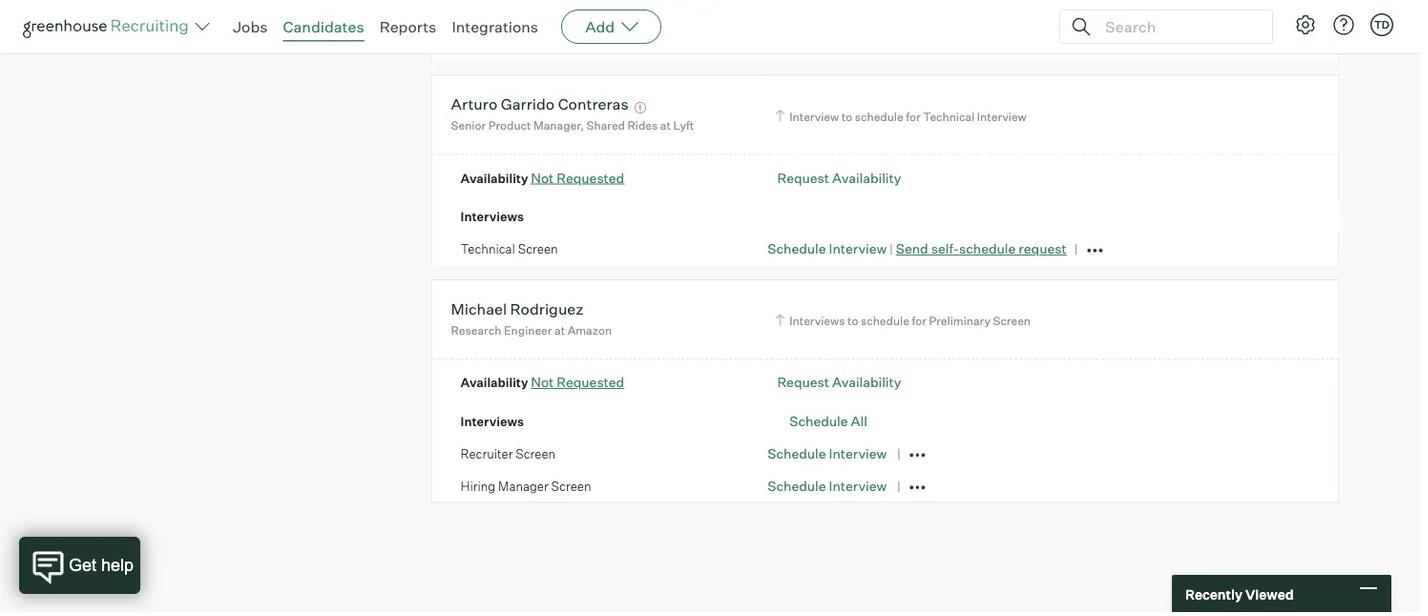 Task type: locate. For each thing, give the bounding box(es) containing it.
1 vertical spatial request availability button
[[778, 375, 901, 392]]

engineer
[[504, 324, 552, 338]]

for
[[906, 110, 921, 124], [912, 314, 927, 329]]

availability not requested
[[461, 170, 625, 187], [461, 375, 625, 392]]

request
[[1019, 241, 1067, 258]]

1 request availability button from the top
[[778, 170, 901, 187]]

2 schedule interview from the top
[[768, 478, 887, 495]]

0 vertical spatial request
[[778, 170, 830, 187]]

arturo garrido contreras
[[451, 95, 629, 114]]

all
[[851, 414, 868, 430]]

Search text field
[[1101, 13, 1255, 41]]

at down rodriguez
[[555, 324, 565, 338]]

reports
[[380, 17, 437, 36]]

0 vertical spatial technical
[[461, 5, 515, 20]]

3 schedule interview link from the top
[[768, 478, 887, 495]]

2 vertical spatial schedule
[[861, 314, 910, 329]]

2 request availability from the top
[[778, 375, 901, 392]]

integrations link
[[452, 17, 539, 36]]

request availability
[[778, 170, 901, 187], [778, 375, 901, 392]]

interview
[[518, 5, 570, 20], [534, 37, 586, 52], [790, 110, 839, 124], [977, 110, 1027, 124], [829, 241, 887, 258], [829, 446, 887, 463], [829, 478, 887, 495]]

request
[[778, 170, 830, 187], [778, 375, 830, 392]]

lyft
[[673, 119, 694, 133]]

2 not from the top
[[531, 375, 554, 392]]

rodriguez
[[510, 300, 584, 319]]

schedule all
[[790, 414, 868, 430]]

0 vertical spatial requested
[[557, 170, 625, 187]]

schedule
[[768, 241, 826, 258], [790, 414, 848, 430], [768, 446, 826, 463], [768, 478, 826, 495]]

candidates
[[283, 17, 364, 36]]

arturo garrido contreras link
[[451, 95, 629, 117]]

1 request from the top
[[778, 170, 830, 187]]

1 schedule interview from the top
[[768, 446, 887, 463]]

2 requested from the top
[[557, 375, 625, 392]]

availability
[[833, 170, 901, 187], [461, 171, 528, 186], [832, 375, 901, 392], [461, 376, 528, 391]]

1 horizontal spatial add
[[585, 17, 615, 36]]

send
[[896, 241, 929, 258]]

2 schedule interview link from the top
[[768, 446, 887, 463]]

0 vertical spatial request availability
[[778, 170, 901, 187]]

integrations
[[452, 17, 539, 36]]

hiring manager screen
[[461, 479, 591, 494]]

not down manager,
[[531, 170, 554, 187]]

1 vertical spatial schedule
[[959, 241, 1016, 258]]

1 not from the top
[[531, 170, 554, 187]]

recently
[[1186, 586, 1243, 603]]

screen right manager
[[551, 479, 591, 494]]

1 vertical spatial schedule interview link
[[768, 446, 887, 463]]

0 vertical spatial availability not requested
[[461, 170, 625, 187]]

michael rodriguez link
[[451, 300, 584, 322]]

1 vertical spatial technical
[[923, 110, 975, 124]]

request availability button for technical screen
[[778, 170, 901, 187]]

garrido
[[501, 95, 555, 114]]

0 vertical spatial schedule interview
[[768, 446, 887, 463]]

request availability button down interview to schedule for technical interview link
[[778, 170, 901, 187]]

1 vertical spatial request availability
[[778, 375, 901, 392]]

recruiter screen
[[461, 447, 556, 462]]

0 vertical spatial not
[[531, 170, 554, 187]]

schedule interview link for hiring manager screen
[[768, 478, 887, 495]]

1 requested from the top
[[557, 170, 625, 187]]

request availability button up "schedule all" link
[[778, 375, 901, 392]]

2 not requested button from the top
[[531, 375, 625, 392]]

availability not requested down manager,
[[461, 170, 625, 187]]

schedule for schedule interview link corresponding to recruiter screen
[[768, 446, 826, 463]]

contreras
[[558, 95, 629, 114]]

2 request availability button from the top
[[778, 375, 901, 392]]

1 vertical spatial at
[[555, 324, 565, 338]]

1 vertical spatial for
[[912, 314, 927, 329]]

request availability up "schedule all" link
[[778, 375, 901, 392]]

request availability for recruiter screen
[[778, 375, 901, 392]]

at left lyft
[[660, 119, 671, 133]]

1 vertical spatial interviews
[[790, 314, 845, 329]]

schedule interview link
[[768, 241, 887, 258], [768, 446, 887, 463], [768, 478, 887, 495]]

2 request from the top
[[778, 375, 830, 392]]

not requested button down amazon
[[531, 375, 625, 392]]

technical screen
[[461, 242, 558, 257]]

2 vertical spatial technical
[[461, 242, 515, 257]]

requested
[[557, 170, 625, 187], [557, 375, 625, 392]]

2 vertical spatial interviews
[[461, 414, 524, 430]]

interviews
[[461, 210, 524, 225], [790, 314, 845, 329], [461, 414, 524, 430]]

1 not requested button from the top
[[531, 170, 625, 187]]

not
[[531, 170, 554, 187], [531, 375, 554, 392]]

cultural add interview
[[461, 37, 586, 52]]

amazon
[[568, 324, 612, 338]]

for for technical screen
[[906, 110, 921, 124]]

0 horizontal spatial add
[[508, 37, 532, 52]]

request for recruiter screen
[[778, 375, 830, 392]]

2 availability not requested from the top
[[461, 375, 625, 392]]

request availability button
[[778, 170, 901, 187], [778, 375, 901, 392]]

1 vertical spatial schedule interview
[[768, 478, 887, 495]]

availability not requested down engineer
[[461, 375, 625, 392]]

product
[[488, 119, 531, 133]]

0 vertical spatial schedule
[[855, 110, 904, 124]]

for for recruiter screen
[[912, 314, 927, 329]]

availability not requested for technical screen
[[461, 170, 625, 187]]

arturo garrido contreras has been in technical interview for more than 14 days image
[[632, 103, 649, 114]]

1 vertical spatial not
[[531, 375, 554, 392]]

1 request availability from the top
[[778, 170, 901, 187]]

technical
[[461, 5, 515, 20], [923, 110, 975, 124], [461, 242, 515, 257]]

not requested button
[[531, 170, 625, 187], [531, 375, 625, 392]]

to
[[842, 110, 853, 124], [848, 314, 859, 329]]

screen
[[518, 242, 558, 257], [993, 314, 1031, 329], [516, 447, 556, 462], [551, 479, 591, 494]]

rides
[[628, 119, 658, 133]]

add up 'contreras' at the top of the page
[[585, 17, 615, 36]]

jobs link
[[233, 17, 268, 36]]

add down integrations
[[508, 37, 532, 52]]

availability not requested for recruiter screen
[[461, 375, 625, 392]]

1 vertical spatial requested
[[557, 375, 625, 392]]

|
[[890, 242, 893, 257]]

schedule for technical screen
[[855, 110, 904, 124]]

0 vertical spatial not requested button
[[531, 170, 625, 187]]

requested for recruiter screen
[[557, 375, 625, 392]]

configure image
[[1295, 13, 1317, 36]]

0 vertical spatial for
[[906, 110, 921, 124]]

1 vertical spatial request
[[778, 375, 830, 392]]

2 vertical spatial schedule interview link
[[768, 478, 887, 495]]

0 vertical spatial to
[[842, 110, 853, 124]]

0 vertical spatial schedule interview link
[[768, 241, 887, 258]]

schedule
[[855, 110, 904, 124], [959, 241, 1016, 258], [861, 314, 910, 329]]

schedule interview | send self-schedule request
[[768, 241, 1067, 258]]

greenhouse recruiting image
[[23, 15, 195, 38]]

at
[[660, 119, 671, 133], [555, 324, 565, 338]]

requested for technical screen
[[557, 170, 625, 187]]

requested down amazon
[[557, 375, 625, 392]]

not requested button down senior product manager, shared rides at lyft
[[531, 170, 625, 187]]

requested down shared
[[557, 170, 625, 187]]

0 horizontal spatial at
[[555, 324, 565, 338]]

1 availability not requested from the top
[[461, 170, 625, 187]]

interviews to schedule for preliminary screen
[[790, 314, 1031, 329]]

td button
[[1367, 10, 1398, 40]]

0 vertical spatial request availability button
[[778, 170, 901, 187]]

1 vertical spatial not requested button
[[531, 375, 625, 392]]

1 horizontal spatial at
[[660, 119, 671, 133]]

add
[[585, 17, 615, 36], [508, 37, 532, 52]]

not requested button for recruiter screen
[[531, 375, 625, 392]]

interview to schedule for technical interview link
[[773, 108, 1032, 126]]

1 vertical spatial availability not requested
[[461, 375, 625, 392]]

not down engineer
[[531, 375, 554, 392]]

1 vertical spatial to
[[848, 314, 859, 329]]

schedule interview
[[768, 446, 887, 463], [768, 478, 887, 495]]

request availability down interview to schedule for technical interview link
[[778, 170, 901, 187]]

1 schedule interview link from the top
[[768, 241, 887, 258]]



Task type: vqa. For each thing, say whether or not it's contained in the screenshot.
ID at the left of page
no



Task type: describe. For each thing, give the bounding box(es) containing it.
michael rodriguez research engineer at amazon
[[451, 300, 612, 338]]

schedule for recruiter screen
[[861, 314, 910, 329]]

add inside popup button
[[585, 17, 615, 36]]

recently viewed
[[1186, 586, 1294, 603]]

schedule for schedule interview link for hiring manager screen
[[768, 478, 826, 495]]

to for technical screen
[[842, 110, 853, 124]]

technical interview
[[461, 5, 570, 20]]

availability down research
[[461, 376, 528, 391]]

michael
[[451, 300, 507, 319]]

jobs
[[233, 17, 268, 36]]

screen up rodriguez
[[518, 242, 558, 257]]

0 vertical spatial at
[[660, 119, 671, 133]]

senior
[[451, 119, 486, 133]]

schedule interview for hiring manager screen
[[768, 478, 887, 495]]

technical for technical interview
[[461, 5, 515, 20]]

add button
[[561, 10, 662, 44]]

not requested button for technical screen
[[531, 170, 625, 187]]

technical for technical screen
[[461, 242, 515, 257]]

request availability for technical screen
[[778, 170, 901, 187]]

availability up all
[[832, 375, 901, 392]]

candidates link
[[283, 17, 364, 36]]

recruiter
[[461, 447, 513, 462]]

manager
[[498, 479, 549, 494]]

availability down product
[[461, 171, 528, 186]]

shared
[[587, 119, 625, 133]]

not for recruiter screen
[[531, 375, 554, 392]]

to for recruiter screen
[[848, 314, 859, 329]]

at inside michael rodriguez research engineer at amazon
[[555, 324, 565, 338]]

viewed
[[1246, 586, 1294, 603]]

interviews to schedule for preliminary screen link
[[773, 313, 1036, 331]]

cultural
[[461, 37, 505, 52]]

availability down interview to schedule for technical interview link
[[833, 170, 901, 187]]

schedule all link
[[790, 414, 868, 430]]

interview to schedule for technical interview
[[790, 110, 1027, 124]]

request availability button for recruiter screen
[[778, 375, 901, 392]]

reports link
[[380, 17, 437, 36]]

manager,
[[534, 119, 584, 133]]

td button
[[1371, 13, 1394, 36]]

preliminary
[[929, 314, 991, 329]]

arturo
[[451, 95, 498, 114]]

research
[[451, 324, 501, 338]]

schedule interview link for recruiter screen
[[768, 446, 887, 463]]

screen up hiring manager screen at left
[[516, 447, 556, 462]]

hiring
[[461, 479, 496, 494]]

senior product manager, shared rides at lyft
[[451, 119, 694, 133]]

screen right preliminary on the right of page
[[993, 314, 1031, 329]]

request for technical screen
[[778, 170, 830, 187]]

schedule for "schedule all" link
[[790, 414, 848, 430]]

schedule interview link for technical screen
[[768, 241, 887, 258]]

not for technical screen
[[531, 170, 554, 187]]

schedule interview for recruiter screen
[[768, 446, 887, 463]]

self-
[[931, 241, 959, 258]]

0 vertical spatial interviews
[[461, 210, 524, 225]]

send self-schedule request link
[[896, 241, 1067, 258]]

td
[[1375, 18, 1390, 31]]



